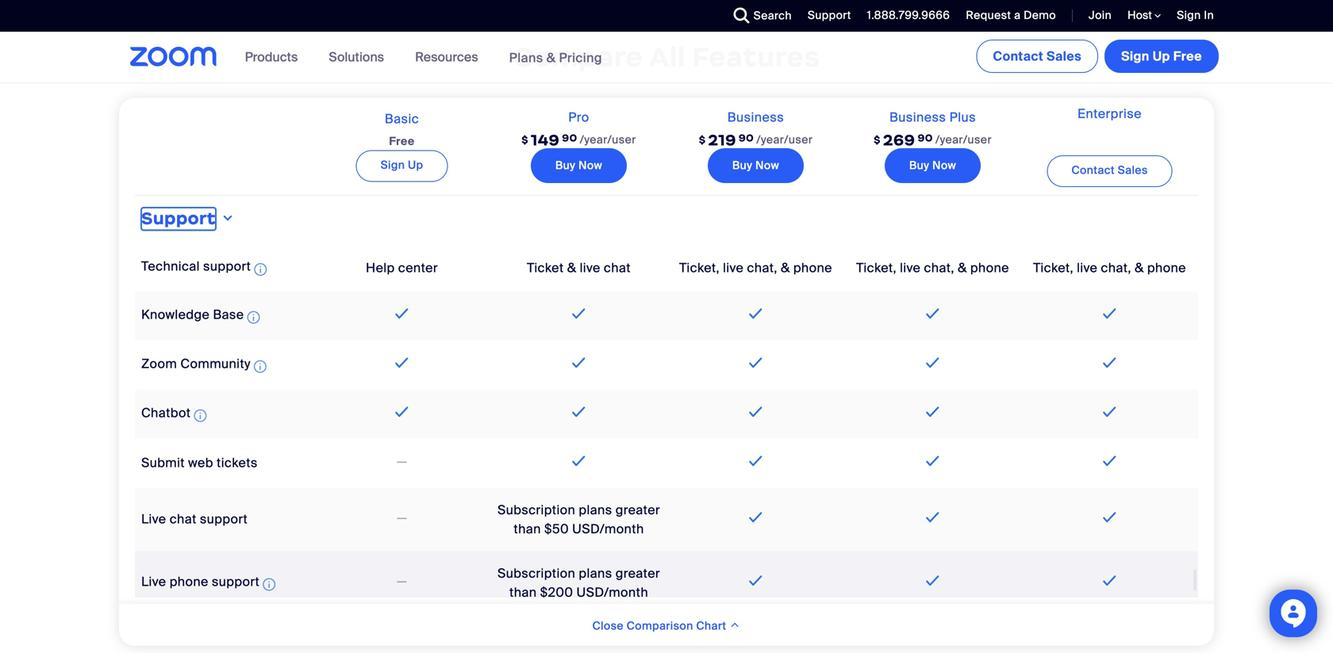 Task type: vqa. For each thing, say whether or not it's contained in the screenshot.
Pricing
yes



Task type: locate. For each thing, give the bounding box(es) containing it.
contact sales down enterprise
[[1072, 163, 1148, 178]]

1 /year/user from the left
[[580, 132, 636, 147]]

sign for sign up
[[381, 158, 405, 172]]

1 horizontal spatial sales
[[1118, 163, 1148, 178]]

0 vertical spatial sales
[[1047, 48, 1082, 65]]

zoom community application
[[141, 356, 270, 377]]

0 vertical spatial plans
[[579, 502, 612, 519]]

2 horizontal spatial chat,
[[1101, 260, 1131, 276]]

business up $ 269 90 /year/user
[[889, 109, 946, 126]]

live down "live chat support"
[[141, 574, 166, 591]]

1 now from the left
[[578, 158, 602, 173]]

contact sales
[[993, 48, 1082, 65], [1072, 163, 1148, 178]]

up
[[1153, 48, 1170, 65], [408, 158, 423, 172]]

contact sales down demo
[[993, 48, 1082, 65]]

1 horizontal spatial ticket,
[[856, 260, 897, 276]]

chatbot image
[[194, 407, 207, 426]]

2 horizontal spatial buy now
[[909, 158, 956, 173]]

0 horizontal spatial free
[[389, 134, 415, 149]]

sign down basic free
[[381, 158, 405, 172]]

0 vertical spatial sign
[[1177, 8, 1201, 23]]

3 buy from the left
[[909, 158, 929, 173]]

free down basic
[[389, 134, 415, 149]]

up down basic free
[[408, 158, 423, 172]]

0 vertical spatial not included image
[[394, 453, 410, 472]]

products button
[[245, 32, 305, 83]]

up for sign up free
[[1153, 48, 1170, 65]]

up inside button
[[1153, 48, 1170, 65]]

1 horizontal spatial contact
[[1072, 163, 1115, 178]]

0 horizontal spatial chat,
[[747, 260, 777, 276]]

0 horizontal spatial buy now
[[555, 158, 602, 173]]

than inside subscription plans greater than $50 usd/month
[[514, 521, 541, 538]]

support right the search
[[808, 8, 851, 23]]

sign up free
[[1121, 48, 1202, 65]]

1 vertical spatial than
[[509, 585, 537, 602]]

2 plans from the top
[[579, 566, 612, 583]]

1 vertical spatial support
[[200, 511, 248, 528]]

than
[[514, 521, 541, 538], [509, 585, 537, 602]]

0 vertical spatial contact
[[993, 48, 1043, 65]]

1 vertical spatial plans
[[579, 566, 612, 583]]

now down $269.90 per year per user element
[[932, 158, 956, 173]]

chat,
[[747, 260, 777, 276], [924, 260, 954, 276], [1101, 260, 1131, 276]]

1 vertical spatial usd/month
[[577, 585, 648, 602]]

2 subscription from the top
[[498, 566, 575, 583]]

1 ticket, from the left
[[679, 260, 720, 276]]

1 vertical spatial subscription
[[498, 566, 575, 583]]

1 vertical spatial support
[[141, 208, 216, 229]]

1 horizontal spatial now
[[755, 158, 779, 173]]

phone inside application
[[170, 574, 208, 591]]

$ left 269
[[874, 134, 881, 146]]

contact sales link down demo
[[976, 40, 1098, 73]]

buy now
[[555, 158, 602, 173], [732, 158, 779, 173], [909, 158, 956, 173]]

0 vertical spatial support
[[808, 8, 851, 23]]

0 vertical spatial up
[[1153, 48, 1170, 65]]

3 90 from the left
[[918, 132, 933, 145]]

&
[[546, 49, 556, 66], [567, 260, 576, 276], [781, 260, 790, 276], [958, 260, 967, 276], [1135, 260, 1144, 276]]

1 horizontal spatial buy
[[732, 158, 752, 173]]

2 live from the top
[[141, 574, 166, 591]]

support down tickets
[[200, 511, 248, 528]]

sign inside the 'support' application
[[381, 158, 405, 172]]

2 not included image from the top
[[394, 510, 410, 529]]

now
[[578, 158, 602, 173], [755, 158, 779, 173], [932, 158, 956, 173]]

2 horizontal spatial buy now link
[[885, 148, 981, 183]]

plans up subscription plans greater than $200 usd/month
[[579, 502, 612, 519]]

plans up close
[[579, 566, 612, 583]]

/year/user for 219
[[756, 132, 813, 147]]

0 horizontal spatial contact
[[993, 48, 1043, 65]]

sign for sign up free
[[1121, 48, 1150, 65]]

2 $ from the left
[[699, 134, 706, 146]]

$ left 149
[[522, 134, 528, 146]]

submit web tickets
[[141, 455, 258, 472]]

1 subscription from the top
[[498, 502, 575, 519]]

greater inside subscription plans greater than $200 usd/month
[[616, 566, 660, 583]]

support inside the live phone support application
[[212, 574, 260, 591]]

close
[[592, 619, 624, 634]]

business up $ 219 90 /year/user
[[728, 109, 784, 126]]

usd/month right $50
[[572, 521, 644, 538]]

90 inside $ 269 90 /year/user
[[918, 132, 933, 145]]

0 horizontal spatial buy now link
[[531, 148, 627, 183]]

free down sign in
[[1173, 48, 1202, 65]]

1 horizontal spatial sign
[[1121, 48, 1150, 65]]

1 plans from the top
[[579, 502, 612, 519]]

sales down enterprise
[[1118, 163, 1148, 178]]

0 horizontal spatial $
[[522, 134, 528, 146]]

& inside the 'product information' navigation
[[546, 49, 556, 66]]

greater for subscription plans greater than $200 usd/month
[[616, 566, 660, 583]]

2 horizontal spatial ticket, live chat, & phone
[[1033, 260, 1186, 276]]

not included image for support
[[394, 510, 410, 529]]

0 vertical spatial support
[[203, 258, 251, 275]]

buy down $149.90 per year per user element
[[555, 158, 576, 173]]

plans & pricing
[[509, 49, 602, 66]]

1 horizontal spatial /year/user
[[756, 132, 813, 147]]

90 down pro
[[562, 132, 577, 145]]

2 buy now link from the left
[[708, 148, 804, 183]]

3 buy now link from the left
[[885, 148, 981, 183]]

0 horizontal spatial sales
[[1047, 48, 1082, 65]]

knowledge base
[[141, 307, 244, 323]]

3 $ from the left
[[874, 134, 881, 146]]

sign left in
[[1177, 8, 1201, 23]]

0 horizontal spatial 90
[[562, 132, 577, 145]]

1 greater from the top
[[616, 502, 660, 519]]

0 horizontal spatial ticket,
[[679, 260, 720, 276]]

live down the submit
[[141, 511, 166, 528]]

support inside cell
[[141, 208, 216, 229]]

0 horizontal spatial ticket, live chat, & phone
[[679, 260, 832, 276]]

greater inside subscription plans greater than $50 usd/month
[[616, 502, 660, 519]]

plans for $200
[[579, 566, 612, 583]]

1 vertical spatial chat
[[170, 511, 197, 528]]

/year/user inside $ 149 90 /year/user
[[580, 132, 636, 147]]

now down $149.90 per year per user element
[[578, 158, 602, 173]]

/year/user inside $ 269 90 /year/user
[[935, 132, 992, 147]]

$ inside $ 269 90 /year/user
[[874, 134, 881, 146]]

included image
[[568, 304, 589, 323], [1099, 304, 1120, 323], [391, 354, 412, 373], [568, 354, 589, 373], [922, 354, 943, 373], [1099, 354, 1120, 373], [391, 403, 412, 422], [568, 403, 589, 422], [745, 403, 766, 422], [1099, 403, 1120, 422], [568, 452, 589, 471], [1099, 452, 1120, 471], [922, 508, 943, 527], [745, 572, 766, 591], [922, 572, 943, 591]]

plans inside subscription plans greater than $50 usd/month
[[579, 502, 612, 519]]

subscription
[[498, 502, 575, 519], [498, 566, 575, 583]]

support inside technical support application
[[203, 258, 251, 275]]

0 horizontal spatial support
[[141, 208, 216, 229]]

sign down host
[[1121, 48, 1150, 65]]

0 vertical spatial subscription
[[498, 502, 575, 519]]

1 horizontal spatial free
[[1173, 48, 1202, 65]]

contact sales inside the 'support' application
[[1072, 163, 1148, 178]]

technical
[[141, 258, 200, 275]]

live for live chat support
[[141, 511, 166, 528]]

2 vertical spatial support
[[212, 574, 260, 591]]

business for business
[[728, 109, 784, 126]]

plans & pricing link
[[509, 49, 602, 66], [509, 49, 602, 66]]

ticket, live chat, & phone
[[679, 260, 832, 276], [856, 260, 1009, 276], [1033, 260, 1186, 276]]

pro
[[568, 109, 589, 126]]

1 90 from the left
[[562, 132, 577, 145]]

1 horizontal spatial chat
[[604, 260, 631, 276]]

1 business from the left
[[728, 109, 784, 126]]

sales down demo
[[1047, 48, 1082, 65]]

support left technical support image
[[203, 258, 251, 275]]

sign in
[[1177, 8, 1214, 23]]

2 horizontal spatial sign
[[1177, 8, 1201, 23]]

3 chat, from the left
[[1101, 260, 1131, 276]]

2 vertical spatial sign
[[381, 158, 405, 172]]

90 right 219
[[739, 132, 754, 145]]

buy now down $269.90 per year per user element
[[909, 158, 956, 173]]

90
[[562, 132, 577, 145], [739, 132, 754, 145], [918, 132, 933, 145]]

$ 219 90 /year/user
[[699, 131, 813, 150]]

2 horizontal spatial now
[[932, 158, 956, 173]]

zoom community image
[[254, 358, 267, 377]]

community
[[180, 356, 251, 372]]

2 horizontal spatial ticket,
[[1033, 260, 1074, 276]]

banner containing contact sales
[[111, 32, 1222, 84]]

contact sales link inside the meetings navigation
[[976, 40, 1098, 73]]

plans
[[579, 502, 612, 519], [579, 566, 612, 583]]

usd/month inside subscription plans greater than $50 usd/month
[[572, 521, 644, 538]]

90 for 269
[[918, 132, 933, 145]]

than for $200
[[509, 585, 537, 602]]

/year/user down plus
[[935, 132, 992, 147]]

live inside application
[[141, 574, 166, 591]]

request a demo link
[[954, 0, 1060, 32], [966, 8, 1056, 23]]

zoom community
[[141, 356, 251, 372]]

2 horizontal spatial 90
[[918, 132, 933, 145]]

1 vertical spatial up
[[408, 158, 423, 172]]

219
[[708, 131, 736, 150]]

1 horizontal spatial chat,
[[924, 260, 954, 276]]

buy down $269.90 per year per user element
[[909, 158, 929, 173]]

0 vertical spatial contact sales
[[993, 48, 1082, 65]]

subscription inside subscription plans greater than $200 usd/month
[[498, 566, 575, 583]]

subscription up $200
[[498, 566, 575, 583]]

support application
[[135, 98, 1198, 615]]

subscription up $50
[[498, 502, 575, 519]]

subscription plans greater than $200 usd/month
[[498, 566, 660, 602]]

2 buy from the left
[[732, 158, 752, 173]]

2 buy now from the left
[[732, 158, 779, 173]]

live
[[141, 511, 166, 528], [141, 574, 166, 591]]

contact sales link
[[976, 40, 1098, 73], [1047, 155, 1173, 187]]

not included image
[[394, 453, 410, 472], [394, 510, 410, 529]]

/year/user
[[580, 132, 636, 147], [756, 132, 813, 147], [935, 132, 992, 147]]

buy now down $219.90 per year per user element
[[732, 158, 779, 173]]

greater
[[616, 502, 660, 519], [616, 566, 660, 583]]

subscription plans greater than $50 usd/month
[[498, 502, 660, 538]]

1 horizontal spatial $
[[699, 134, 706, 146]]

2 /year/user from the left
[[756, 132, 813, 147]]

usd/month
[[572, 521, 644, 538], [577, 585, 648, 602]]

sign up link
[[356, 150, 448, 182]]

$200
[[540, 585, 573, 602]]

sales
[[1047, 48, 1082, 65], [1118, 163, 1148, 178]]

support up technical
[[141, 208, 216, 229]]

90 inside $ 149 90 /year/user
[[562, 132, 577, 145]]

1 $ from the left
[[522, 134, 528, 146]]

1 horizontal spatial ticket, live chat, & phone
[[856, 260, 1009, 276]]

90 down business plus
[[918, 132, 933, 145]]

business
[[728, 109, 784, 126], [889, 109, 946, 126]]

2 horizontal spatial buy
[[909, 158, 929, 173]]

$ inside $ 149 90 /year/user
[[522, 134, 528, 146]]

0 horizontal spatial up
[[408, 158, 423, 172]]

1 vertical spatial live
[[141, 574, 166, 591]]

live
[[580, 260, 600, 276], [723, 260, 744, 276], [900, 260, 921, 276], [1077, 260, 1098, 276]]

contact sales link down enterprise
[[1047, 155, 1173, 187]]

search button
[[722, 0, 796, 32]]

now down $219.90 per year per user element
[[755, 158, 779, 173]]

free
[[1173, 48, 1202, 65], [389, 134, 415, 149]]

ticket,
[[679, 260, 720, 276], [856, 260, 897, 276], [1033, 260, 1074, 276]]

support cell
[[135, 200, 1198, 238]]

usd/month inside subscription plans greater than $200 usd/month
[[577, 585, 648, 602]]

1 vertical spatial sales
[[1118, 163, 1148, 178]]

1 horizontal spatial business
[[889, 109, 946, 126]]

1 buy from the left
[[555, 158, 576, 173]]

0 vertical spatial contact sales link
[[976, 40, 1098, 73]]

1.888.799.9666 button
[[855, 0, 954, 32], [867, 8, 950, 23]]

chart
[[696, 619, 726, 634]]

2 business from the left
[[889, 109, 946, 126]]

zoom
[[141, 356, 177, 372]]

compare
[[513, 40, 643, 74]]

than left $200
[[509, 585, 537, 602]]

1 vertical spatial free
[[389, 134, 415, 149]]

included image
[[391, 304, 412, 323], [745, 304, 766, 323], [922, 304, 943, 323], [745, 354, 766, 373], [922, 403, 943, 422], [745, 452, 766, 471], [922, 452, 943, 471], [745, 508, 766, 527], [1099, 508, 1120, 527], [1099, 572, 1120, 591]]

buy down $219.90 per year per user element
[[732, 158, 752, 173]]

2 horizontal spatial /year/user
[[935, 132, 992, 147]]

/year/user right 219
[[756, 132, 813, 147]]

sign for sign in
[[1177, 8, 1201, 23]]

usd/month up close
[[577, 585, 648, 602]]

2 horizontal spatial $
[[874, 134, 881, 146]]

sales inside the 'support' application
[[1118, 163, 1148, 178]]

0 horizontal spatial sign
[[381, 158, 405, 172]]

0 vertical spatial usd/month
[[572, 521, 644, 538]]

1 vertical spatial sign
[[1121, 48, 1150, 65]]

1 vertical spatial contact
[[1072, 163, 1115, 178]]

support for chat
[[200, 511, 248, 528]]

3 /year/user from the left
[[935, 132, 992, 147]]

subscription for $50
[[498, 502, 575, 519]]

3 buy now from the left
[[909, 158, 956, 173]]

2 90 from the left
[[739, 132, 754, 145]]

contact
[[993, 48, 1043, 65], [1072, 163, 1115, 178]]

chat down submit web tickets
[[170, 511, 197, 528]]

chat down support cell
[[604, 260, 631, 276]]

contact down a
[[993, 48, 1043, 65]]

join link
[[1077, 0, 1116, 32], [1089, 8, 1112, 23]]

3 now from the left
[[932, 158, 956, 173]]

1 horizontal spatial up
[[1153, 48, 1170, 65]]

buy
[[555, 158, 576, 173], [732, 158, 752, 173], [909, 158, 929, 173]]

2 greater from the top
[[616, 566, 660, 583]]

$ left 219
[[699, 134, 706, 146]]

1 not included image from the top
[[394, 453, 410, 472]]

ticket & live chat
[[527, 260, 631, 276]]

usd/month for $200
[[577, 585, 648, 602]]

subscription inside subscription plans greater than $50 usd/month
[[498, 502, 575, 519]]

0 vertical spatial live
[[141, 511, 166, 528]]

1 vertical spatial not included image
[[394, 510, 410, 529]]

/year/user down pro
[[580, 132, 636, 147]]

$ inside $ 219 90 /year/user
[[699, 134, 706, 146]]

0 horizontal spatial now
[[578, 158, 602, 173]]

/year/user inside $ 219 90 /year/user
[[756, 132, 813, 147]]

banner
[[111, 32, 1222, 84]]

0 horizontal spatial chat
[[170, 511, 197, 528]]

plans inside subscription plans greater than $200 usd/month
[[579, 566, 612, 583]]

support
[[808, 8, 851, 23], [141, 208, 216, 229]]

buy now down $149.90 per year per user element
[[555, 158, 602, 173]]

than inside subscription plans greater than $200 usd/month
[[509, 585, 537, 602]]

1 vertical spatial greater
[[616, 566, 660, 583]]

1 vertical spatial contact sales
[[1072, 163, 1148, 178]]

3 ticket, live chat, & phone from the left
[[1033, 260, 1186, 276]]

1 buy now link from the left
[[531, 148, 627, 183]]

1 chat, from the left
[[747, 260, 777, 276]]

1 horizontal spatial buy now link
[[708, 148, 804, 183]]

up inside application
[[408, 158, 423, 172]]

phone
[[793, 260, 832, 276], [970, 260, 1009, 276], [1147, 260, 1186, 276], [170, 574, 208, 591]]

0 horizontal spatial buy
[[555, 158, 576, 173]]

up down host 'dropdown button'
[[1153, 48, 1170, 65]]

90 inside $ 219 90 /year/user
[[739, 132, 754, 145]]

1 buy now from the left
[[555, 158, 602, 173]]

than left $50
[[514, 521, 541, 538]]

0 vertical spatial greater
[[616, 502, 660, 519]]

1 live from the top
[[141, 511, 166, 528]]

$ 269 90 /year/user
[[874, 131, 992, 150]]

chat
[[604, 260, 631, 276], [170, 511, 197, 528]]

features
[[692, 40, 820, 74]]

$ for 149
[[522, 134, 528, 146]]

$
[[522, 134, 528, 146], [699, 134, 706, 146], [874, 134, 881, 146]]

buy now for 149
[[555, 158, 602, 173]]

all
[[649, 40, 685, 74]]

live chat support
[[141, 511, 248, 528]]

0 horizontal spatial business
[[728, 109, 784, 126]]

host
[[1128, 8, 1155, 23]]

1 horizontal spatial 90
[[739, 132, 754, 145]]

0 vertical spatial free
[[1173, 48, 1202, 65]]

support left 'live phone support' 'icon'
[[212, 574, 260, 591]]

support
[[203, 258, 251, 275], [200, 511, 248, 528], [212, 574, 260, 591]]

submit
[[141, 455, 185, 472]]

sign up
[[381, 158, 423, 172]]

sign
[[1177, 8, 1201, 23], [1121, 48, 1150, 65], [381, 158, 405, 172]]

0 horizontal spatial /year/user
[[580, 132, 636, 147]]

0 vertical spatial than
[[514, 521, 541, 538]]

2 now from the left
[[755, 158, 779, 173]]

contact down enterprise
[[1072, 163, 1115, 178]]

support link
[[796, 0, 855, 32], [808, 8, 851, 23]]

1 horizontal spatial buy now
[[732, 158, 779, 173]]

sign inside button
[[1121, 48, 1150, 65]]



Task type: describe. For each thing, give the bounding box(es) containing it.
in
[[1204, 8, 1214, 23]]

sales inside the meetings navigation
[[1047, 48, 1082, 65]]

products
[[245, 49, 298, 65]]

basic free
[[385, 110, 419, 149]]

buy now for 269
[[909, 158, 956, 173]]

greater for subscription plans greater than $50 usd/month
[[616, 502, 660, 519]]

demo
[[1024, 8, 1056, 23]]

join link left host
[[1077, 0, 1116, 32]]

2 ticket, live chat, & phone from the left
[[856, 260, 1009, 276]]

buy now link for 269
[[885, 148, 981, 183]]

$219.90 per year per user element
[[699, 124, 813, 157]]

product information navigation
[[233, 32, 614, 84]]

buy for 219
[[732, 158, 752, 173]]

resources button
[[415, 32, 485, 83]]

solutions button
[[329, 32, 391, 83]]

sign up free button
[[1105, 40, 1219, 73]]

4 live from the left
[[1077, 260, 1098, 276]]

pricing
[[559, 49, 602, 66]]

a
[[1014, 8, 1021, 23]]

center
[[398, 260, 438, 276]]

live for live phone support
[[141, 574, 166, 591]]

knowledge base image
[[247, 308, 260, 327]]

business plus
[[889, 109, 976, 126]]

free inside button
[[1173, 48, 1202, 65]]

1 horizontal spatial support
[[808, 8, 851, 23]]

technical support
[[141, 258, 251, 275]]

plans
[[509, 49, 543, 66]]

join
[[1089, 8, 1112, 23]]

$50
[[544, 521, 569, 538]]

0 vertical spatial chat
[[604, 260, 631, 276]]

request a demo
[[966, 8, 1056, 23]]

right image
[[220, 212, 236, 225]]

1.888.799.9666
[[867, 8, 950, 23]]

not included image for tickets
[[394, 453, 410, 472]]

90 for 149
[[562, 132, 577, 145]]

2 ticket, from the left
[[856, 260, 897, 276]]

free inside basic free
[[389, 134, 415, 149]]

help
[[366, 260, 395, 276]]

usd/month for $50
[[572, 521, 644, 538]]

request
[[966, 8, 1011, 23]]

close comparison chart
[[592, 619, 729, 634]]

than for $50
[[514, 521, 541, 538]]

contact sales inside the meetings navigation
[[993, 48, 1082, 65]]

1 ticket, live chat, & phone from the left
[[679, 260, 832, 276]]

buy now link for 149
[[531, 148, 627, 183]]

chatbot application
[[141, 405, 210, 426]]

1 vertical spatial contact sales link
[[1047, 155, 1173, 187]]

now for 149
[[578, 158, 602, 173]]

/year/user for 269
[[935, 132, 992, 147]]

chatbot
[[141, 405, 191, 422]]

technical support image
[[254, 260, 267, 279]]

compare all features
[[513, 40, 820, 74]]

buy now for 219
[[732, 158, 779, 173]]

buy for 269
[[909, 158, 929, 173]]

now for 269
[[932, 158, 956, 173]]

help center
[[366, 260, 438, 276]]

solutions
[[329, 49, 384, 65]]

host button
[[1128, 8, 1161, 23]]

knowledge base application
[[141, 307, 263, 327]]

3 ticket, from the left
[[1033, 260, 1074, 276]]

knowledge
[[141, 307, 210, 323]]

technical support application
[[141, 258, 270, 279]]

up for sign up
[[408, 158, 423, 172]]

2 live from the left
[[723, 260, 744, 276]]

plus
[[950, 109, 976, 126]]

enterprise
[[1078, 105, 1142, 122]]

plans for $50
[[579, 502, 612, 519]]

comparison
[[627, 619, 693, 634]]

live phone support image
[[263, 576, 275, 595]]

support for phone
[[212, 574, 260, 591]]

$ for 269
[[874, 134, 881, 146]]

business for business plus
[[889, 109, 946, 126]]

tickets
[[217, 455, 258, 472]]

join link up the meetings navigation on the top right
[[1089, 8, 1112, 23]]

resources
[[415, 49, 478, 65]]

basic
[[385, 110, 419, 127]]

zoom logo image
[[130, 47, 217, 67]]

3 live from the left
[[900, 260, 921, 276]]

buy now link for 219
[[708, 148, 804, 183]]

web
[[188, 455, 213, 472]]

base
[[213, 307, 244, 323]]

live phone support application
[[141, 574, 279, 595]]

269
[[883, 131, 915, 150]]

now for 219
[[755, 158, 779, 173]]

contact inside the 'support' application
[[1072, 163, 1115, 178]]

subscription for $200
[[498, 566, 575, 583]]

$269.90 per year per user element
[[874, 124, 992, 157]]

1 live from the left
[[580, 260, 600, 276]]

90 for 219
[[739, 132, 754, 145]]

/year/user for 149
[[580, 132, 636, 147]]

$ 149 90 /year/user
[[522, 131, 636, 150]]

live phone support
[[141, 574, 260, 591]]

$ for 219
[[699, 134, 706, 146]]

meetings navigation
[[973, 32, 1222, 76]]

not included image
[[394, 573, 410, 592]]

$149.90 per year per user element
[[522, 124, 636, 157]]

2 chat, from the left
[[924, 260, 954, 276]]

ticket
[[527, 260, 564, 276]]

search
[[754, 8, 792, 23]]

contact inside the meetings navigation
[[993, 48, 1043, 65]]

149
[[531, 131, 560, 150]]

buy for 149
[[555, 158, 576, 173]]



